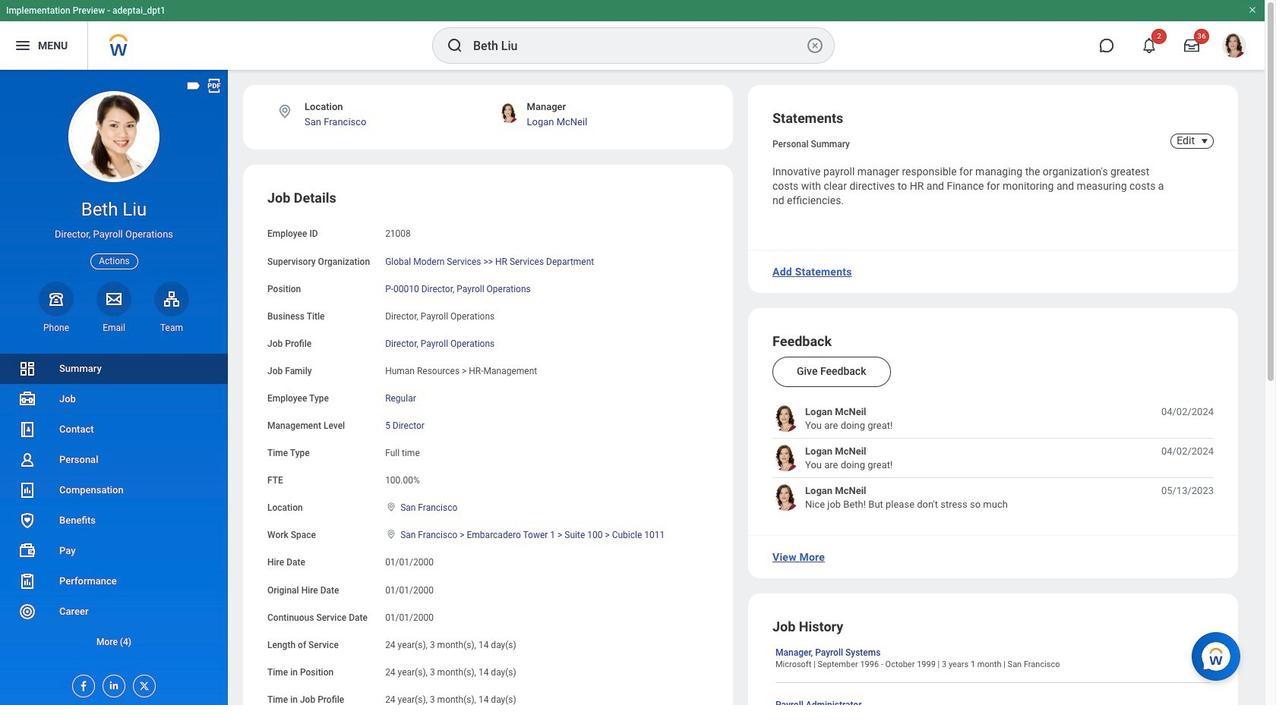 Task type: locate. For each thing, give the bounding box(es) containing it.
view team image
[[163, 290, 181, 308]]

phone image
[[46, 290, 67, 308]]

1 vertical spatial employee's photo (logan mcneil) image
[[773, 446, 799, 472]]

inbox large image
[[1185, 38, 1200, 53]]

banner
[[0, 0, 1265, 70]]

group
[[267, 190, 709, 706]]

facebook image
[[73, 676, 90, 693]]

1 vertical spatial location image
[[385, 502, 397, 513]]

location image
[[277, 103, 293, 120], [385, 502, 397, 513]]

3 employee's photo (logan mcneil) image from the top
[[773, 485, 799, 512]]

2 employee's photo (logan mcneil) image from the top
[[773, 446, 799, 472]]

location image
[[385, 530, 397, 541]]

x image
[[134, 676, 150, 693]]

pay image
[[18, 543, 36, 561]]

benefits image
[[18, 512, 36, 530]]

contact image
[[18, 421, 36, 439]]

tag image
[[185, 78, 202, 94]]

2 vertical spatial employee's photo (logan mcneil) image
[[773, 485, 799, 512]]

profile logan mcneil image
[[1223, 33, 1247, 61]]

list
[[0, 354, 228, 658], [773, 406, 1214, 512]]

phone beth liu element
[[39, 322, 74, 334]]

search image
[[446, 36, 464, 55]]

0 horizontal spatial location image
[[277, 103, 293, 120]]

1 employee's photo (logan mcneil) image from the top
[[773, 406, 799, 433]]

job image
[[18, 391, 36, 409]]

summary image
[[18, 360, 36, 378]]

view printable version (pdf) image
[[206, 78, 223, 94]]

navigation pane region
[[0, 70, 228, 706]]

linkedin image
[[103, 676, 120, 692]]

1 horizontal spatial location image
[[385, 502, 397, 513]]

1 horizontal spatial list
[[773, 406, 1214, 512]]

caret down image
[[1196, 135, 1214, 147]]

x circle image
[[806, 36, 824, 55]]

employee's photo (logan mcneil) image
[[773, 406, 799, 433], [773, 446, 799, 472], [773, 485, 799, 512]]

0 vertical spatial employee's photo (logan mcneil) image
[[773, 406, 799, 433]]



Task type: describe. For each thing, give the bounding box(es) containing it.
full time element
[[385, 445, 420, 459]]

career image
[[18, 603, 36, 622]]

0 vertical spatial location image
[[277, 103, 293, 120]]

team beth liu element
[[154, 322, 189, 334]]

justify image
[[14, 36, 32, 55]]

compensation image
[[18, 482, 36, 500]]

personal image
[[18, 451, 36, 470]]

notifications large image
[[1142, 38, 1157, 53]]

performance image
[[18, 573, 36, 591]]

Search Workday  search field
[[473, 29, 803, 62]]

0 horizontal spatial list
[[0, 354, 228, 658]]

close environment banner image
[[1248, 5, 1258, 14]]

personal summary element
[[773, 136, 850, 150]]

email beth liu element
[[97, 322, 131, 334]]

mail image
[[105, 290, 123, 308]]



Task type: vqa. For each thing, say whether or not it's contained in the screenshot.
Preferences corresponding to Change Preferences
no



